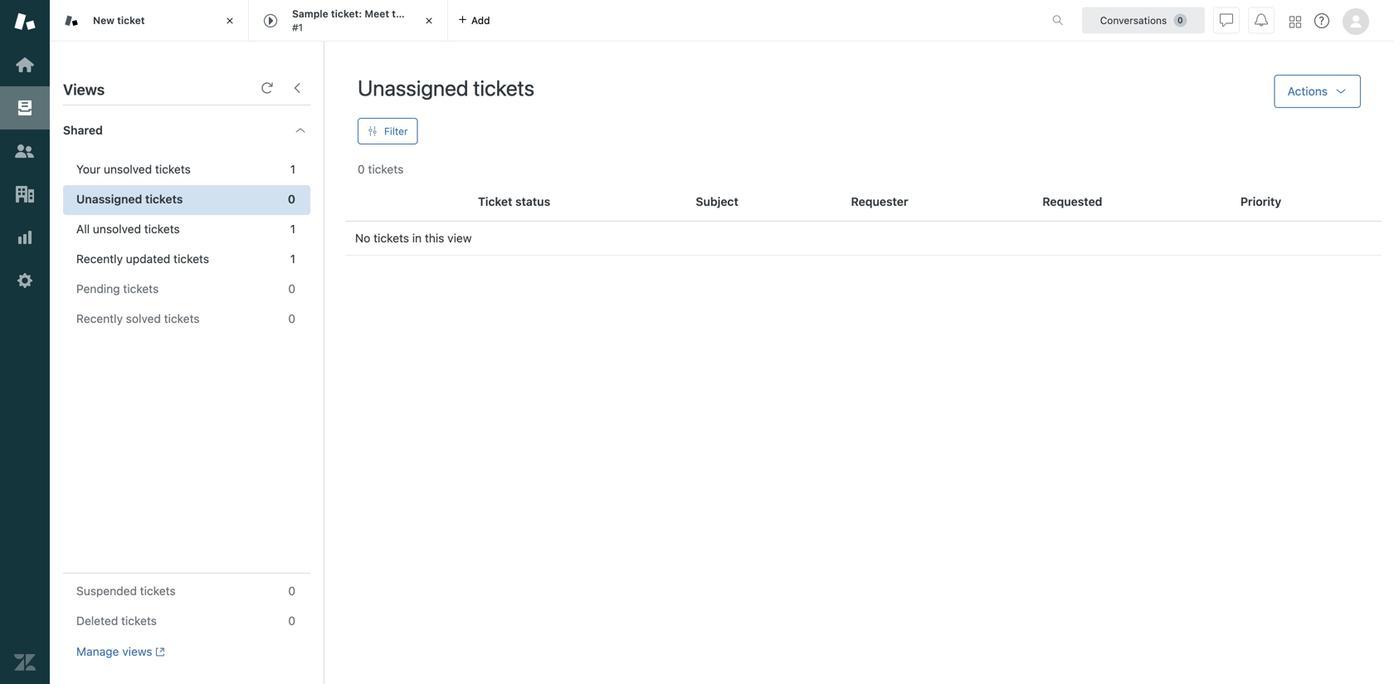 Task type: locate. For each thing, give the bounding box(es) containing it.
ticket
[[28, 1, 56, 14], [411, 8, 438, 20], [117, 14, 145, 26]]

2 1 from the top
[[290, 222, 296, 236]]

tickets
[[473, 75, 535, 100], [155, 162, 191, 176], [368, 162, 404, 176], [145, 192, 183, 206], [144, 222, 180, 236], [374, 231, 409, 245], [174, 252, 209, 266], [123, 282, 159, 296], [164, 312, 200, 325], [140, 584, 176, 598], [121, 614, 157, 628]]

updated
[[126, 252, 170, 266]]

zendesk support image
[[14, 11, 36, 32]]

tab
[[249, 0, 448, 42]]

1 horizontal spatial unassigned tickets
[[358, 75, 535, 100]]

unassigned tickets
[[358, 75, 535, 100], [76, 192, 183, 206]]

sample
[[292, 8, 329, 20]]

1 vertical spatial 1
[[290, 222, 296, 236]]

2 recently from the top
[[76, 312, 123, 325]]

tickets left in
[[374, 231, 409, 245]]

1
[[290, 162, 296, 176], [290, 222, 296, 236], [290, 252, 296, 266]]

close image inside new ticket tab
[[222, 12, 238, 29]]

0 vertical spatial unsolved
[[104, 162, 152, 176]]

0 for deleted tickets
[[288, 614, 296, 628]]

1 vertical spatial unassigned
[[76, 192, 142, 206]]

0 horizontal spatial unassigned
[[76, 192, 142, 206]]

unassigned tickets up filter
[[358, 75, 535, 100]]

unassigned tickets up all unsolved tickets
[[76, 192, 183, 206]]

this
[[425, 231, 445, 245]]

unassigned up filter
[[358, 75, 469, 100]]

new
[[93, 14, 115, 26]]

add
[[472, 15, 490, 26]]

views image
[[14, 97, 36, 119]]

requested
[[1043, 195, 1103, 208]]

1 vertical spatial recently
[[76, 312, 123, 325]]

0 for suspended tickets
[[288, 584, 296, 598]]

1 horizontal spatial close image
[[421, 12, 438, 29]]

all
[[76, 222, 90, 236]]

ticket right the
[[411, 8, 438, 20]]

tab containing sample ticket: meet the ticket
[[249, 0, 448, 42]]

suspended
[[76, 584, 137, 598]]

ticket inside new ticket tab
[[117, 14, 145, 26]]

ticket for stale ticket arturo is off
[[28, 1, 56, 14]]

opens in a new tab image
[[152, 647, 165, 657]]

button displays agent's chat status as invisible. image
[[1220, 14, 1234, 27]]

ticket
[[478, 195, 513, 208]]

unsolved
[[104, 162, 152, 176], [93, 222, 141, 236]]

0 horizontal spatial close image
[[222, 12, 238, 29]]

unsolved for all
[[93, 222, 141, 236]]

ticket right stale
[[28, 1, 56, 14]]

recently up pending
[[76, 252, 123, 266]]

tickets down recently updated tickets
[[123, 282, 159, 296]]

unsolved right all
[[93, 222, 141, 236]]

1 1 from the top
[[290, 162, 296, 176]]

stale
[[0, 1, 25, 14]]

all unsolved tickets
[[76, 222, 180, 236]]

0
[[358, 162, 365, 176], [288, 192, 296, 206], [288, 282, 296, 296], [288, 312, 296, 325], [288, 584, 296, 598], [288, 614, 296, 628]]

0 for unassigned tickets
[[288, 192, 296, 206]]

0 vertical spatial recently
[[76, 252, 123, 266]]

ticket:
[[331, 8, 362, 20]]

1 vertical spatial unsolved
[[93, 222, 141, 236]]

ticket down "off"
[[117, 14, 145, 26]]

0 tickets
[[358, 162, 404, 176]]

unsolved right your
[[104, 162, 152, 176]]

recently down pending
[[76, 312, 123, 325]]

customers image
[[14, 140, 36, 162]]

close image
[[222, 12, 238, 29], [421, 12, 438, 29]]

0 horizontal spatial unassigned tickets
[[76, 192, 183, 206]]

1 recently from the top
[[76, 252, 123, 266]]

status
[[516, 195, 551, 208]]

1 close image from the left
[[222, 12, 238, 29]]

unsolved for your
[[104, 162, 152, 176]]

2 horizontal spatial ticket
[[411, 8, 438, 20]]

zendesk products image
[[1290, 16, 1302, 28]]

1 for all unsolved tickets
[[290, 222, 296, 236]]

recently
[[76, 252, 123, 266], [76, 312, 123, 325]]

shared button
[[50, 105, 277, 155]]

0 for recently solved tickets
[[288, 312, 296, 325]]

organizations image
[[14, 183, 36, 205]]

manage
[[76, 645, 119, 658]]

0 horizontal spatial ticket
[[28, 1, 56, 14]]

close image left #1
[[222, 12, 238, 29]]

tickets right solved
[[164, 312, 200, 325]]

close image right the
[[421, 12, 438, 29]]

your
[[76, 162, 101, 176]]

2 vertical spatial 1
[[290, 252, 296, 266]]

notifications image
[[1255, 14, 1269, 27]]

0 vertical spatial unassigned
[[358, 75, 469, 100]]

1 for recently updated tickets
[[290, 252, 296, 266]]

recently for recently updated tickets
[[76, 252, 123, 266]]

1 horizontal spatial ticket
[[117, 14, 145, 26]]

1 horizontal spatial unassigned
[[358, 75, 469, 100]]

unassigned
[[358, 75, 469, 100], [76, 192, 142, 206]]

actions
[[1288, 84, 1328, 98]]

sample ticket: meet the ticket #1
[[292, 8, 438, 33]]

0 for pending tickets
[[288, 282, 296, 296]]

3 1 from the top
[[290, 252, 296, 266]]

0 vertical spatial 1
[[290, 162, 296, 176]]

unassigned up all unsolved tickets
[[76, 192, 142, 206]]

tickets up updated
[[144, 222, 180, 236]]

arturo
[[59, 1, 91, 14]]

0 vertical spatial unassigned tickets
[[358, 75, 535, 100]]



Task type: vqa. For each thing, say whether or not it's contained in the screenshot.
product.
no



Task type: describe. For each thing, give the bounding box(es) containing it.
solved
[[126, 312, 161, 325]]

view
[[448, 231, 472, 245]]

requester
[[851, 195, 909, 208]]

the
[[392, 8, 408, 20]]

tickets right updated
[[174, 252, 209, 266]]

shared
[[63, 123, 103, 137]]

actions button
[[1275, 75, 1362, 108]]

tickets down shared dropdown button
[[155, 162, 191, 176]]

recently for recently solved tickets
[[76, 312, 123, 325]]

deleted tickets
[[76, 614, 157, 628]]

1 for your unsolved tickets
[[290, 162, 296, 176]]

in
[[412, 231, 422, 245]]

ticket inside sample ticket: meet the ticket #1
[[411, 8, 438, 20]]

reporting image
[[14, 227, 36, 248]]

new ticket
[[93, 14, 145, 26]]

tickets up deleted tickets
[[140, 584, 176, 598]]

get help image
[[1315, 13, 1330, 28]]

views
[[63, 81, 105, 98]]

refresh views pane image
[[261, 81, 274, 95]]

tickets down "your unsolved tickets"
[[145, 192, 183, 206]]

suspended tickets
[[76, 584, 176, 598]]

meet
[[365, 8, 389, 20]]

tickets down filter button
[[368, 162, 404, 176]]

recently solved tickets
[[76, 312, 200, 325]]

off
[[105, 1, 125, 14]]

filter
[[384, 125, 408, 137]]

deleted
[[76, 614, 118, 628]]

no tickets in this view
[[355, 231, 472, 245]]

priority
[[1241, 195, 1282, 208]]

ticket status
[[478, 195, 551, 208]]

add button
[[448, 0, 500, 41]]

subject
[[696, 195, 739, 208]]

recently updated tickets
[[76, 252, 209, 266]]

manage views link
[[76, 644, 165, 659]]

new ticket tab
[[50, 0, 249, 42]]

tickets up views
[[121, 614, 157, 628]]

ticket for new ticket
[[117, 14, 145, 26]]

manage views
[[76, 645, 152, 658]]

shared heading
[[50, 105, 324, 155]]

2 close image from the left
[[421, 12, 438, 29]]

zendesk image
[[14, 652, 36, 673]]

views
[[122, 645, 152, 658]]

pending tickets
[[76, 282, 159, 296]]

#1
[[292, 22, 303, 33]]

conversations button
[[1083, 7, 1205, 34]]

your unsolved tickets
[[76, 162, 191, 176]]

tabs tab list
[[50, 0, 1035, 42]]

filter button
[[358, 118, 418, 144]]

conversations
[[1101, 15, 1168, 26]]

tickets down the add
[[473, 75, 535, 100]]

pending
[[76, 282, 120, 296]]

get started image
[[14, 54, 36, 76]]

hide panel views image
[[291, 81, 304, 95]]

1 vertical spatial unassigned tickets
[[76, 192, 183, 206]]

stale ticket arturo is off
[[0, 1, 125, 14]]

no
[[355, 231, 371, 245]]

admin image
[[14, 270, 36, 291]]

is
[[94, 1, 102, 14]]

main element
[[0, 0, 50, 684]]



